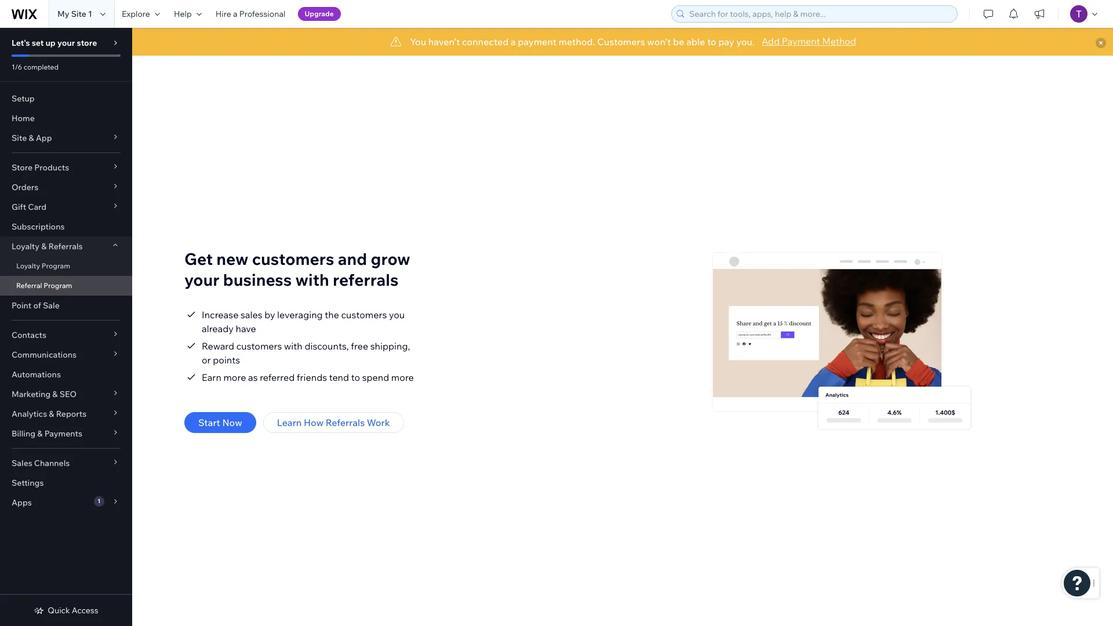 Task type: describe. For each thing, give the bounding box(es) containing it.
sales channels button
[[0, 453, 132, 473]]

communications button
[[0, 345, 132, 365]]

billing & payments button
[[0, 424, 132, 444]]

gift card
[[12, 202, 46, 212]]

marketing
[[12, 389, 51, 399]]

Search for tools, apps, help & more... field
[[686, 6, 954, 22]]

access
[[72, 605, 98, 616]]

referrals for how
[[326, 417, 365, 428]]

point
[[12, 300, 31, 311]]

orders button
[[0, 177, 132, 197]]

you
[[389, 309, 405, 321]]

payment
[[782, 35, 820, 47]]

and
[[338, 249, 367, 269]]

point of sale
[[12, 300, 60, 311]]

analytics
[[12, 409, 47, 419]]

points
[[213, 354, 240, 366]]

let's set up your store
[[12, 38, 97, 48]]

tend
[[329, 372, 349, 383]]

app
[[36, 133, 52, 143]]

hire a professional link
[[209, 0, 293, 28]]

loyalty for loyalty & referrals
[[12, 241, 39, 252]]

my site 1
[[57, 9, 92, 19]]

increase
[[202, 309, 239, 321]]

method
[[822, 35, 856, 47]]

1 horizontal spatial a
[[511, 36, 516, 48]]

0 vertical spatial site
[[71, 9, 86, 19]]

1 horizontal spatial to
[[707, 36, 716, 48]]

you
[[410, 36, 426, 48]]

automations
[[12, 369, 61, 380]]

reports
[[56, 409, 87, 419]]

loyalty program link
[[0, 256, 132, 276]]

communications
[[12, 350, 77, 360]]

my
[[57, 9, 69, 19]]

be
[[673, 36, 684, 48]]

add payment method link
[[762, 34, 856, 48]]

quick access button
[[34, 605, 98, 616]]

program for loyalty program
[[42, 261, 70, 270]]

as
[[248, 372, 258, 383]]

1 inside sidebar element
[[98, 497, 100, 505]]

able
[[686, 36, 705, 48]]

start now
[[198, 417, 242, 428]]

already
[[202, 323, 234, 335]]

upgrade
[[305, 9, 334, 18]]

0 vertical spatial a
[[233, 9, 237, 19]]

won't
[[647, 36, 671, 48]]

haven't
[[428, 36, 460, 48]]

store
[[12, 162, 33, 173]]

with inside get new customers and grow your business with referrals
[[295, 270, 329, 290]]

loyalty & referrals button
[[0, 237, 132, 256]]

sidebar element
[[0, 28, 132, 626]]

gift card button
[[0, 197, 132, 217]]

store
[[77, 38, 97, 48]]

sales
[[241, 309, 262, 321]]

get new customers and grow your business with referrals
[[184, 249, 410, 290]]

2 more from the left
[[391, 372, 414, 383]]

help button
[[167, 0, 209, 28]]

add payment method
[[762, 35, 856, 47]]

the
[[325, 309, 339, 321]]

hire a professional
[[216, 9, 286, 19]]

connected
[[462, 36, 509, 48]]

referral program
[[16, 281, 72, 290]]

referrals for &
[[48, 241, 83, 252]]

new
[[216, 249, 248, 269]]

site inside site & app dropdown button
[[12, 133, 27, 143]]

set
[[32, 38, 44, 48]]

your inside get new customers and grow your business with referrals
[[184, 270, 219, 290]]

home link
[[0, 108, 132, 128]]

sales
[[12, 458, 32, 468]]

increase sales by leveraging the customers you already have reward customers with discounts, free shipping, or points earn more as referred friends tend to spend more
[[202, 309, 414, 383]]

learn how referrals work link
[[263, 412, 404, 433]]

subscriptions link
[[0, 217, 132, 237]]

quick
[[48, 605, 70, 616]]

& for site
[[29, 133, 34, 143]]

customers
[[597, 36, 645, 48]]

card
[[28, 202, 46, 212]]

up
[[46, 38, 56, 48]]

how
[[304, 417, 324, 428]]

to inside increase sales by leveraging the customers you already have reward customers with discounts, free shipping, or points earn more as referred friends tend to spend more
[[351, 372, 360, 383]]

professional
[[239, 9, 286, 19]]

store products
[[12, 162, 69, 173]]

site & app button
[[0, 128, 132, 148]]

completed
[[24, 63, 59, 71]]

& for marketing
[[52, 389, 58, 399]]

you haven't connected a payment method. customers won't be able to pay you.
[[410, 36, 755, 48]]

now
[[222, 417, 242, 428]]

store products button
[[0, 158, 132, 177]]

1/6
[[12, 63, 22, 71]]

learn how referrals work
[[277, 417, 390, 428]]

0 vertical spatial 1
[[88, 9, 92, 19]]

subscriptions
[[12, 221, 65, 232]]



Task type: locate. For each thing, give the bounding box(es) containing it.
0 vertical spatial your
[[57, 38, 75, 48]]

loyalty up referral
[[16, 261, 40, 270]]

1 vertical spatial to
[[351, 372, 360, 383]]

a left payment
[[511, 36, 516, 48]]

& left seo
[[52, 389, 58, 399]]

0 horizontal spatial your
[[57, 38, 75, 48]]

with inside increase sales by leveraging the customers you already have reward customers with discounts, free shipping, or points earn more as referred friends tend to spend more
[[284, 340, 303, 352]]

pay
[[718, 36, 734, 48]]

settings
[[12, 478, 44, 488]]

seo
[[60, 389, 77, 399]]

help
[[174, 9, 192, 19]]

sale
[[43, 300, 60, 311]]

contacts button
[[0, 325, 132, 345]]

apps
[[12, 497, 32, 508]]

1 vertical spatial with
[[284, 340, 303, 352]]

site down home
[[12, 133, 27, 143]]

more
[[223, 372, 246, 383], [391, 372, 414, 383]]

home
[[12, 113, 35, 123]]

with up leveraging
[[295, 270, 329, 290]]

start now button
[[184, 412, 256, 433]]

your right up
[[57, 38, 75, 48]]

program for referral program
[[44, 281, 72, 290]]

loyalty down the subscriptions
[[12, 241, 39, 252]]

upgrade button
[[298, 7, 341, 21]]

1 vertical spatial your
[[184, 270, 219, 290]]

& for analytics
[[49, 409, 54, 419]]

channels
[[34, 458, 70, 468]]

0 horizontal spatial site
[[12, 133, 27, 143]]

program up sale
[[44, 281, 72, 290]]

grow
[[371, 249, 410, 269]]

with down leveraging
[[284, 340, 303, 352]]

setup link
[[0, 89, 132, 108]]

referrals inside the learn how referrals work link
[[326, 417, 365, 428]]

site right the my
[[71, 9, 86, 19]]

& for billing
[[37, 428, 43, 439]]

more left as
[[223, 372, 246, 383]]

referrals right how at the bottom left of the page
[[326, 417, 365, 428]]

& inside popup button
[[37, 428, 43, 439]]

method.
[[559, 36, 595, 48]]

get
[[184, 249, 213, 269]]

loyalty & referrals
[[12, 241, 83, 252]]

customers down have
[[236, 340, 282, 352]]

1 horizontal spatial your
[[184, 270, 219, 290]]

a
[[233, 9, 237, 19], [511, 36, 516, 48]]

to right tend
[[351, 372, 360, 383]]

loyalty
[[12, 241, 39, 252], [16, 261, 40, 270]]

with
[[295, 270, 329, 290], [284, 340, 303, 352]]

customers up business
[[252, 249, 334, 269]]

leveraging
[[277, 309, 323, 321]]

& left the app
[[29, 133, 34, 143]]

referrals
[[333, 270, 399, 290]]

referrals inside loyalty & referrals dropdown button
[[48, 241, 83, 252]]

1 vertical spatial referrals
[[326, 417, 365, 428]]

0 vertical spatial customers
[[252, 249, 334, 269]]

program down loyalty & referrals
[[42, 261, 70, 270]]

or
[[202, 354, 211, 366]]

free
[[351, 340, 368, 352]]

more right spend
[[391, 372, 414, 383]]

& for loyalty
[[41, 241, 47, 252]]

explore
[[122, 9, 150, 19]]

& right billing
[[37, 428, 43, 439]]

setup
[[12, 93, 35, 104]]

loyalty for loyalty program
[[16, 261, 40, 270]]

&
[[29, 133, 34, 143], [41, 241, 47, 252], [52, 389, 58, 399], [49, 409, 54, 419], [37, 428, 43, 439]]

1 horizontal spatial more
[[391, 372, 414, 383]]

loyalty inside loyalty program link
[[16, 261, 40, 270]]

0 vertical spatial program
[[42, 261, 70, 270]]

billing & payments
[[12, 428, 82, 439]]

0 horizontal spatial a
[[233, 9, 237, 19]]

referral
[[16, 281, 42, 290]]

0 horizontal spatial more
[[223, 372, 246, 383]]

settings link
[[0, 473, 132, 493]]

program
[[42, 261, 70, 270], [44, 281, 72, 290]]

billing
[[12, 428, 35, 439]]

alert containing add payment method
[[132, 28, 1113, 56]]

1 horizontal spatial 1
[[98, 497, 100, 505]]

loyalty inside loyalty & referrals dropdown button
[[12, 241, 39, 252]]

1 horizontal spatial site
[[71, 9, 86, 19]]

site
[[71, 9, 86, 19], [12, 133, 27, 143]]

0 vertical spatial to
[[707, 36, 716, 48]]

discounts,
[[305, 340, 349, 352]]

1/6 completed
[[12, 63, 59, 71]]

work
[[367, 417, 390, 428]]

0 vertical spatial loyalty
[[12, 241, 39, 252]]

1 right the my
[[88, 9, 92, 19]]

1 vertical spatial loyalty
[[16, 261, 40, 270]]

1
[[88, 9, 92, 19], [98, 497, 100, 505]]

customers inside get new customers and grow your business with referrals
[[252, 249, 334, 269]]

& up loyalty program on the left of the page
[[41, 241, 47, 252]]

1 vertical spatial program
[[44, 281, 72, 290]]

analytics & reports
[[12, 409, 87, 419]]

marketing & seo
[[12, 389, 77, 399]]

start
[[198, 417, 220, 428]]

0 vertical spatial referrals
[[48, 241, 83, 252]]

hire
[[216, 9, 231, 19]]

1 vertical spatial a
[[511, 36, 516, 48]]

0 horizontal spatial to
[[351, 372, 360, 383]]

point of sale link
[[0, 296, 132, 315]]

1 vertical spatial 1
[[98, 497, 100, 505]]

let's
[[12, 38, 30, 48]]

0 horizontal spatial referrals
[[48, 241, 83, 252]]

referrals up loyalty program link at left
[[48, 241, 83, 252]]

1 vertical spatial customers
[[341, 309, 387, 321]]

2 vertical spatial customers
[[236, 340, 282, 352]]

0 vertical spatial with
[[295, 270, 329, 290]]

quick access
[[48, 605, 98, 616]]

your
[[57, 38, 75, 48], [184, 270, 219, 290]]

by
[[264, 309, 275, 321]]

gift
[[12, 202, 26, 212]]

learn
[[277, 417, 302, 428]]

your down get
[[184, 270, 219, 290]]

payment
[[518, 36, 557, 48]]

earn
[[202, 372, 221, 383]]

referred
[[260, 372, 295, 383]]

reward
[[202, 340, 234, 352]]

0 horizontal spatial 1
[[88, 9, 92, 19]]

1 horizontal spatial referrals
[[326, 417, 365, 428]]

have
[[236, 323, 256, 335]]

business
[[223, 270, 292, 290]]

friends
[[297, 372, 327, 383]]

1 vertical spatial site
[[12, 133, 27, 143]]

orders
[[12, 182, 38, 192]]

1 more from the left
[[223, 372, 246, 383]]

products
[[34, 162, 69, 173]]

your inside sidebar element
[[57, 38, 75, 48]]

1 down settings link
[[98, 497, 100, 505]]

of
[[33, 300, 41, 311]]

a right "hire"
[[233, 9, 237, 19]]

alert
[[132, 28, 1113, 56]]

add
[[762, 35, 780, 47]]

to left pay
[[707, 36, 716, 48]]

customers up free
[[341, 309, 387, 321]]

analytics & reports button
[[0, 404, 132, 424]]

& left reports
[[49, 409, 54, 419]]

loyalty program
[[16, 261, 70, 270]]

payments
[[44, 428, 82, 439]]



Task type: vqa. For each thing, say whether or not it's contained in the screenshot.
or
yes



